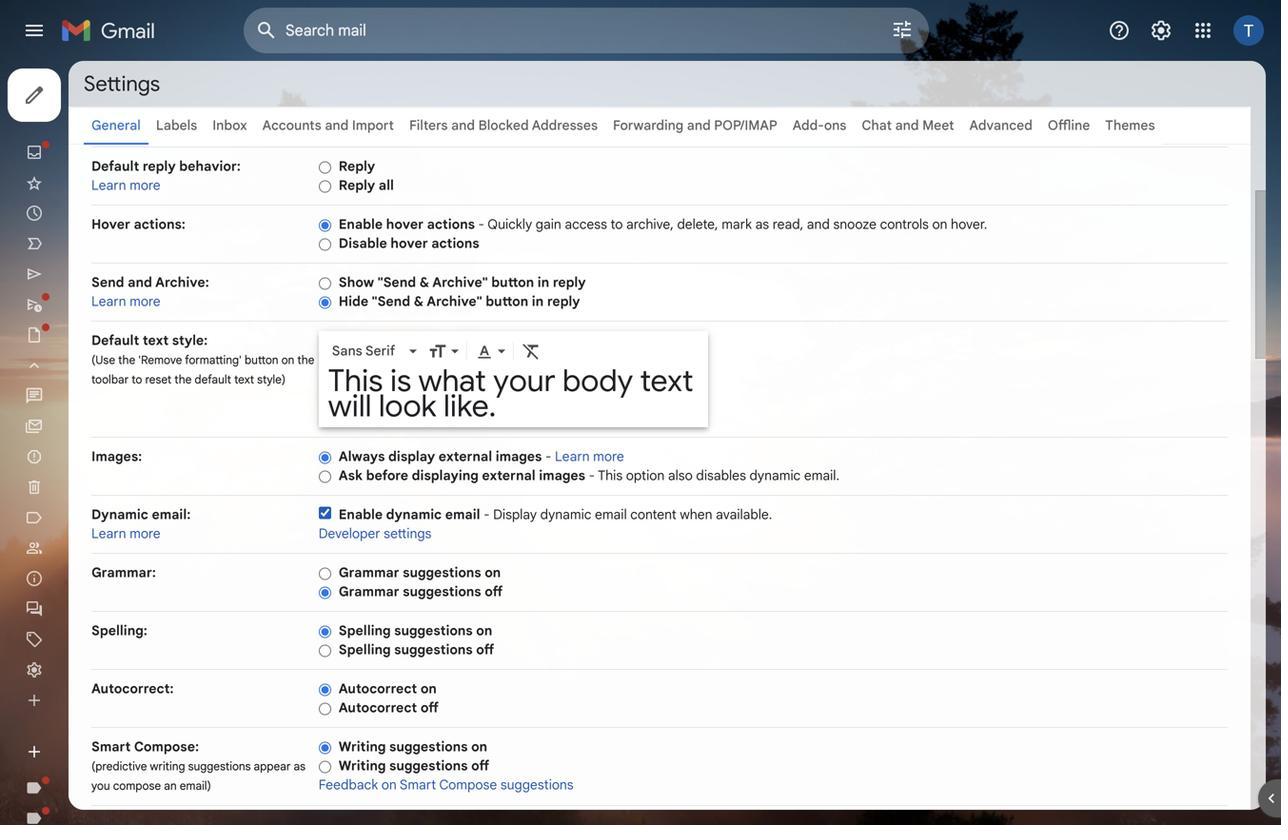 Task type: vqa. For each thing, say whether or not it's contained in the screenshot.
the reply related to Hide "Send & Archive" button in reply
yes



Task type: locate. For each thing, give the bounding box(es) containing it.
enable inside enable dynamic email - display dynamic email content when available. developer settings
[[339, 507, 383, 523]]

archive,
[[627, 216, 674, 233]]

button
[[492, 274, 534, 291], [486, 293, 529, 310], [245, 353, 279, 368]]

0 horizontal spatial the
[[118, 353, 135, 368]]

1 vertical spatial to
[[132, 373, 142, 387]]

1 autocorrect from the top
[[339, 681, 417, 698]]

enable dynamic email - display dynamic email content when available. developer settings
[[319, 507, 773, 542]]

suggestions down the grammar suggestions on
[[403, 584, 481, 600]]

spelling right spelling suggestions off radio
[[339, 642, 391, 658]]

when
[[680, 507, 713, 523]]

1 grammar from the top
[[339, 565, 400, 581]]

access
[[565, 216, 607, 233]]

email down displaying
[[445, 507, 480, 523]]

2 horizontal spatial text
[[640, 362, 694, 400]]

suggestions for grammar suggestions on
[[403, 565, 481, 581]]

the right (use
[[118, 353, 135, 368]]

external down always display external images - learn more
[[482, 468, 536, 484]]

& up hide "send & archive" button in reply
[[420, 274, 430, 291]]

0 vertical spatial reply
[[143, 158, 176, 175]]

off for spelling suggestions on
[[476, 642, 494, 658]]

off down the "spelling suggestions on"
[[476, 642, 494, 658]]

show "send & archive" button in reply
[[339, 274, 586, 291]]

also
[[668, 468, 693, 484]]

0 vertical spatial external
[[439, 448, 492, 465]]

Autocorrect on radio
[[319, 683, 331, 697]]

suggestions for spelling suggestions on
[[394, 623, 473, 639]]

1 default from the top
[[91, 158, 139, 175]]

learn more link down "dynamic"
[[91, 526, 161, 542]]

disable hover actions
[[339, 235, 480, 252]]

2 reply from the top
[[339, 177, 375, 194]]

email left content
[[595, 507, 627, 523]]

1 vertical spatial button
[[486, 293, 529, 310]]

1 vertical spatial default
[[91, 332, 139, 349]]

images up enable dynamic email - display dynamic email content when available. developer settings
[[539, 468, 586, 484]]

"send
[[378, 274, 416, 291], [372, 293, 411, 310]]

1 vertical spatial in
[[532, 293, 544, 310]]

archive:
[[155, 274, 209, 291]]

1 horizontal spatial to
[[611, 216, 623, 233]]

writing for writing suggestions on
[[339, 739, 386, 756]]

images up display
[[496, 448, 542, 465]]

archive" up hide "send & archive" button in reply
[[433, 274, 488, 291]]

learn up hover
[[91, 177, 126, 194]]

this down sans serif
[[328, 362, 383, 400]]

as right mark
[[756, 216, 770, 233]]

email)
[[180, 779, 211, 794]]

in
[[538, 274, 550, 291], [532, 293, 544, 310]]

"send right the show
[[378, 274, 416, 291]]

grammar down developer settings link
[[339, 565, 400, 581]]

1 horizontal spatial email
[[595, 507, 627, 523]]

and for pop/imap
[[687, 117, 711, 134]]

text up 'remove
[[143, 332, 169, 349]]

before
[[366, 468, 409, 484]]

writing up feedback
[[339, 758, 386, 775]]

to left reset
[[132, 373, 142, 387]]

1 horizontal spatial as
[[756, 216, 770, 233]]

enable for enable dynamic email
[[339, 507, 383, 523]]

and right read,
[[807, 216, 830, 233]]

learn down "dynamic"
[[91, 526, 126, 542]]

spelling for spelling suggestions off
[[339, 642, 391, 658]]

default inside default reply behavior: learn more
[[91, 158, 139, 175]]

2 default from the top
[[91, 332, 139, 349]]

actions up disable hover actions
[[427, 216, 475, 233]]

and right send
[[128, 274, 152, 291]]

hover right the disable
[[391, 235, 428, 252]]

autocorrect up 'autocorrect off' at bottom left
[[339, 681, 417, 698]]

1 vertical spatial "send
[[372, 293, 411, 310]]

None checkbox
[[319, 507, 331, 519]]

1 vertical spatial hover
[[391, 235, 428, 252]]

0 vertical spatial autocorrect
[[339, 681, 417, 698]]

&
[[420, 274, 430, 291], [414, 293, 424, 310]]

chat
[[862, 117, 892, 134]]

hover up disable hover actions
[[386, 216, 424, 233]]

on down writing suggestions off
[[382, 777, 397, 794]]

1 writing from the top
[[339, 739, 386, 756]]

in down gain
[[538, 274, 550, 291]]

1 vertical spatial as
[[294, 760, 306, 774]]

actions
[[427, 216, 475, 233], [432, 235, 480, 252]]

reply down labels
[[143, 158, 176, 175]]

on
[[933, 216, 948, 233], [281, 353, 295, 368], [485, 565, 501, 581], [476, 623, 493, 639], [421, 681, 437, 698], [471, 739, 488, 756], [382, 777, 397, 794]]

button up hide "send & archive" button in reply
[[492, 274, 534, 291]]

email
[[445, 507, 480, 523], [595, 507, 627, 523]]

in up remove formatting ‪(⌘\)‬ icon
[[532, 293, 544, 310]]

hover for disable
[[391, 235, 428, 252]]

1 vertical spatial archive"
[[427, 293, 482, 310]]

behavior:
[[179, 158, 241, 175]]

display
[[389, 448, 435, 465]]

1 vertical spatial actions
[[432, 235, 480, 252]]

0 vertical spatial enable
[[339, 216, 383, 233]]

offline
[[1048, 117, 1091, 134]]

spelling right the spelling suggestions on radio
[[339, 623, 391, 639]]

images
[[496, 448, 542, 465], [539, 468, 586, 484]]

autocorrect down autocorrect on on the left of the page
[[339, 700, 417, 717]]

hover
[[91, 216, 130, 233]]

this left option
[[598, 468, 623, 484]]

spelling suggestions off
[[339, 642, 494, 658]]

text
[[143, 332, 169, 349], [640, 362, 694, 400], [234, 373, 254, 387]]

dynamic left email.
[[750, 468, 801, 484]]

1 spelling from the top
[[339, 623, 391, 639]]

0 vertical spatial reply
[[339, 158, 375, 175]]

0 horizontal spatial as
[[294, 760, 306, 774]]

- inside enable dynamic email - display dynamic email content when available. developer settings
[[484, 507, 490, 523]]

reply up reply all
[[339, 158, 375, 175]]

to inside default text style: (use the 'remove formatting' button on the toolbar to reset the default text style)
[[132, 373, 142, 387]]

archive" down the show "send & archive" button in reply
[[427, 293, 482, 310]]

as left the writing suggestions off 'radio'
[[294, 760, 306, 774]]

more down "dynamic"
[[130, 526, 161, 542]]

button for hide "send & archive" button in reply
[[486, 293, 529, 310]]

1 vertical spatial spelling
[[339, 642, 391, 658]]

smart compose: (predictive writing suggestions appear as you compose an email)
[[91, 739, 306, 794]]

default up (use
[[91, 332, 139, 349]]

Always display external images radio
[[319, 451, 331, 465]]

suggestions
[[403, 565, 481, 581], [403, 584, 481, 600], [394, 623, 473, 639], [394, 642, 473, 658], [389, 739, 468, 756], [389, 758, 468, 775], [188, 760, 251, 774], [501, 777, 574, 794]]

learn down send
[[91, 293, 126, 310]]

learn more link for and
[[91, 293, 161, 310]]

autocorrect off
[[339, 700, 439, 717]]

reply
[[143, 158, 176, 175], [553, 274, 586, 291], [547, 293, 580, 310]]

autocorrect for autocorrect off
[[339, 700, 417, 717]]

writing
[[339, 739, 386, 756], [339, 758, 386, 775]]

reply for show "send & archive" button in reply
[[553, 274, 586, 291]]

smart
[[91, 739, 131, 756], [400, 777, 436, 794]]

1 vertical spatial reply
[[339, 177, 375, 194]]

text left style)
[[234, 373, 254, 387]]

suggestions for spelling suggestions off
[[394, 642, 473, 658]]

1 horizontal spatial the
[[175, 373, 192, 387]]

and inside send and archive: learn more
[[128, 274, 152, 291]]

default inside default text style: (use the 'remove formatting' button on the toolbar to reset the default text style)
[[91, 332, 139, 349]]

send
[[91, 274, 124, 291]]

hover.
[[951, 216, 988, 233]]

hover for enable
[[386, 216, 424, 233]]

dynamic down ask before displaying external images - this option also disables dynamic email.
[[541, 507, 592, 523]]

text right body
[[640, 362, 694, 400]]

off for grammar suggestions on
[[485, 584, 503, 600]]

1 vertical spatial reply
[[553, 274, 586, 291]]

archive" for show
[[433, 274, 488, 291]]

on up style)
[[281, 353, 295, 368]]

- left display
[[484, 507, 490, 523]]

Spelling suggestions on radio
[[319, 625, 331, 639]]

0 vertical spatial smart
[[91, 739, 131, 756]]

suggestions down writing suggestions on
[[389, 758, 468, 775]]

the right reset
[[175, 373, 192, 387]]

(use
[[91, 353, 115, 368]]

content
[[631, 507, 677, 523]]

learn more link up hover actions:
[[91, 177, 161, 194]]

grammar right grammar suggestions off radio
[[339, 584, 400, 600]]

& down the show "send & archive" button in reply
[[414, 293, 424, 310]]

"send right hide
[[372, 293, 411, 310]]

on down spelling suggestions off
[[421, 681, 437, 698]]

0 vertical spatial spelling
[[339, 623, 391, 639]]

formatting options toolbar
[[325, 333, 703, 368]]

0 horizontal spatial smart
[[91, 739, 131, 756]]

smart up (predictive
[[91, 739, 131, 756]]

suggestions up the grammar suggestions off
[[403, 565, 481, 581]]

1 vertical spatial grammar
[[339, 584, 400, 600]]

button up style)
[[245, 353, 279, 368]]

writing right "writing suggestions on" option
[[339, 739, 386, 756]]

smart inside smart compose: (predictive writing suggestions appear as you compose an email)
[[91, 739, 131, 756]]

reply for reply
[[339, 158, 375, 175]]

search mail image
[[249, 13, 284, 48]]

compose
[[439, 777, 497, 794]]

button down the show "send & archive" button in reply
[[486, 293, 529, 310]]

1 vertical spatial this
[[598, 468, 623, 484]]

navigation
[[0, 61, 229, 826]]

2 enable from the top
[[339, 507, 383, 523]]

default down general 'link'
[[91, 158, 139, 175]]

autocorrect:
[[91, 681, 174, 698]]

this inside this is what your body text will look like.
[[328, 362, 383, 400]]

suggestions up spelling suggestions off
[[394, 623, 473, 639]]

this
[[328, 362, 383, 400], [598, 468, 623, 484]]

2 vertical spatial reply
[[547, 293, 580, 310]]

and left pop/imap
[[687, 117, 711, 134]]

0 vertical spatial grammar
[[339, 565, 400, 581]]

off up compose
[[471, 758, 489, 775]]

1 enable from the top
[[339, 216, 383, 233]]

1 horizontal spatial this
[[598, 468, 623, 484]]

0 vertical spatial default
[[91, 158, 139, 175]]

suggestions down the "spelling suggestions on"
[[394, 642, 473, 658]]

and right chat
[[896, 117, 919, 134]]

0 horizontal spatial this
[[328, 362, 383, 400]]

1 vertical spatial enable
[[339, 507, 383, 523]]

0 vertical spatial in
[[538, 274, 550, 291]]

more up hover actions:
[[130, 177, 161, 194]]

more inside send and archive: learn more
[[130, 293, 161, 310]]

Reply radio
[[319, 160, 331, 175]]

reply for reply all
[[339, 177, 375, 194]]

reply down the access at the top of page
[[553, 274, 586, 291]]

archive"
[[433, 274, 488, 291], [427, 293, 482, 310]]

1 horizontal spatial smart
[[400, 777, 436, 794]]

2 writing from the top
[[339, 758, 386, 775]]

1 vertical spatial smart
[[400, 777, 436, 794]]

learn up ask before displaying external images - this option also disables dynamic email.
[[555, 448, 590, 465]]

1 horizontal spatial dynamic
[[541, 507, 592, 523]]

Grammar suggestions off radio
[[319, 586, 331, 600]]

Search mail text field
[[286, 21, 838, 40]]

0 vertical spatial hover
[[386, 216, 424, 233]]

learn
[[91, 177, 126, 194], [91, 293, 126, 310], [555, 448, 590, 465], [91, 526, 126, 542]]

spelling for spelling suggestions on
[[339, 623, 391, 639]]

0 vertical spatial "send
[[378, 274, 416, 291]]

grammar for grammar suggestions on
[[339, 565, 400, 581]]

to right the access at the top of page
[[611, 216, 623, 233]]

reply all
[[339, 177, 394, 194]]

1 vertical spatial images
[[539, 468, 586, 484]]

None search field
[[244, 8, 929, 53]]

writing for writing suggestions off
[[339, 758, 386, 775]]

actions up the show "send & archive" button in reply
[[432, 235, 480, 252]]

off
[[485, 584, 503, 600], [476, 642, 494, 658], [421, 700, 439, 717], [471, 758, 489, 775]]

and for archive:
[[128, 274, 152, 291]]

2 horizontal spatial the
[[297, 353, 315, 368]]

is
[[390, 362, 412, 400]]

what
[[419, 362, 486, 400]]

and right filters
[[451, 117, 475, 134]]

0 vertical spatial actions
[[427, 216, 475, 233]]

0 horizontal spatial text
[[143, 332, 169, 349]]

external
[[439, 448, 492, 465], [482, 468, 536, 484]]

grammar suggestions on
[[339, 565, 501, 581]]

grammar suggestions off
[[339, 584, 503, 600]]

0 vertical spatial this
[[328, 362, 383, 400]]

autocorrect for autocorrect on
[[339, 681, 417, 698]]

forwarding
[[613, 117, 684, 134]]

serif
[[366, 343, 395, 359]]

spelling
[[339, 623, 391, 639], [339, 642, 391, 658]]

Writing suggestions off radio
[[319, 760, 331, 774]]

dynamic up settings
[[386, 507, 442, 523]]

2 vertical spatial button
[[245, 353, 279, 368]]

Show "Send & Archive" button in reply radio
[[319, 276, 331, 291]]

1 horizontal spatial text
[[234, 373, 254, 387]]

forwarding and pop/imap
[[613, 117, 778, 134]]

learn inside dynamic email: learn more
[[91, 526, 126, 542]]

1 reply from the top
[[339, 158, 375, 175]]

0 vertical spatial archive"
[[433, 274, 488, 291]]

0 horizontal spatial to
[[132, 373, 142, 387]]

& for show
[[420, 274, 430, 291]]

and for import
[[325, 117, 349, 134]]

forwarding and pop/imap link
[[613, 117, 778, 134]]

reply up formatting options toolbar
[[547, 293, 580, 310]]

0 horizontal spatial email
[[445, 507, 480, 523]]

suggestions up writing suggestions off
[[389, 739, 468, 756]]

more inside default reply behavior: learn more
[[130, 177, 161, 194]]

0 vertical spatial &
[[420, 274, 430, 291]]

2 autocorrect from the top
[[339, 700, 417, 717]]

smart down writing suggestions off
[[400, 777, 436, 794]]

look
[[379, 387, 437, 425]]

in for hide "send & archive" button in reply
[[532, 293, 544, 310]]

delete,
[[677, 216, 719, 233]]

display
[[493, 507, 537, 523]]

1 vertical spatial writing
[[339, 758, 386, 775]]

settings image
[[1150, 19, 1173, 42]]

0 vertical spatial button
[[492, 274, 534, 291]]

0 vertical spatial to
[[611, 216, 623, 233]]

learn inside default reply behavior: learn more
[[91, 177, 126, 194]]

suggestions up email)
[[188, 760, 251, 774]]

'remove
[[138, 353, 182, 368]]

- left quickly
[[479, 216, 485, 233]]

sans serif option
[[328, 342, 405, 361]]

1 vertical spatial external
[[482, 468, 536, 484]]

more down "archive:"
[[130, 293, 161, 310]]

enable up the disable
[[339, 216, 383, 233]]

1 vertical spatial autocorrect
[[339, 700, 417, 717]]

enable up the developer at the left
[[339, 507, 383, 523]]

1 vertical spatial &
[[414, 293, 424, 310]]

the left sans
[[297, 353, 315, 368]]

learn more link down send
[[91, 293, 161, 310]]

0 vertical spatial writing
[[339, 739, 386, 756]]

suggestions for grammar suggestions off
[[403, 584, 481, 600]]

ons
[[824, 117, 847, 134]]

external up displaying
[[439, 448, 492, 465]]

suggestions for writing suggestions off
[[389, 758, 468, 775]]

hover
[[386, 216, 424, 233], [391, 235, 428, 252]]

and left import at top
[[325, 117, 349, 134]]

reply left all
[[339, 177, 375, 194]]

2 grammar from the top
[[339, 584, 400, 600]]

hide
[[339, 293, 369, 310]]

mark
[[722, 216, 752, 233]]

offline link
[[1048, 117, 1091, 134]]

off down the grammar suggestions on
[[485, 584, 503, 600]]

Disable hover actions radio
[[319, 237, 331, 252]]

dynamic email: learn more
[[91, 507, 191, 542]]

learn more link
[[91, 177, 161, 194], [91, 293, 161, 310], [555, 448, 624, 465], [91, 526, 161, 542]]

suggestions for writing suggestions on
[[389, 739, 468, 756]]

to
[[611, 216, 623, 233], [132, 373, 142, 387]]

2 spelling from the top
[[339, 642, 391, 658]]

writing suggestions on
[[339, 739, 488, 756]]

button inside default text style: (use the 'remove formatting' button on the toolbar to reset the default text style)
[[245, 353, 279, 368]]

enable hover actions - quickly gain access to archive, delete, mark as read, and snooze controls on hover.
[[339, 216, 988, 233]]

main menu image
[[23, 19, 46, 42]]

gmail image
[[61, 11, 165, 50]]

accounts and import
[[262, 117, 394, 134]]



Task type: describe. For each thing, give the bounding box(es) containing it.
dynamic
[[91, 507, 148, 523]]

ask before displaying external images - this option also disables dynamic email.
[[339, 468, 840, 484]]

always
[[339, 448, 385, 465]]

(predictive
[[91, 760, 147, 774]]

you
[[91, 779, 110, 794]]

writing suggestions off
[[339, 758, 489, 775]]

disable
[[339, 235, 387, 252]]

displaying
[[412, 468, 479, 484]]

quickly
[[488, 216, 532, 233]]

reply for hide "send & archive" button in reply
[[547, 293, 580, 310]]

labels
[[156, 117, 197, 134]]

Reply all radio
[[319, 179, 331, 194]]

"send for show
[[378, 274, 416, 291]]

filters and blocked addresses link
[[409, 117, 598, 134]]

2 email from the left
[[595, 507, 627, 523]]

on down display
[[485, 565, 501, 581]]

filters and blocked addresses
[[409, 117, 598, 134]]

this is what your body text will look like.
[[328, 362, 694, 425]]

add-ons
[[793, 117, 847, 134]]

as inside smart compose: (predictive writing suggestions appear as you compose an email)
[[294, 760, 306, 774]]

read,
[[773, 216, 804, 233]]

filters
[[409, 117, 448, 134]]

spelling suggestions on
[[339, 623, 493, 639]]

writing
[[150, 760, 185, 774]]

and for blocked
[[451, 117, 475, 134]]

developer settings link
[[319, 526, 432, 542]]

learn more link for email:
[[91, 526, 161, 542]]

meet
[[923, 117, 955, 134]]

feedback on smart compose suggestions
[[319, 777, 574, 794]]

formatting'
[[185, 353, 242, 368]]

style)
[[257, 373, 286, 387]]

on left hover.
[[933, 216, 948, 233]]

button for show "send & archive" button in reply
[[492, 274, 534, 291]]

inbox
[[213, 117, 247, 134]]

text inside this is what your body text will look like.
[[640, 362, 694, 400]]

Autocorrect off radio
[[319, 702, 331, 716]]

addresses
[[532, 117, 598, 134]]

default for (use
[[91, 332, 139, 349]]

advanced link
[[970, 117, 1033, 134]]

accounts and import link
[[262, 117, 394, 134]]

option
[[626, 468, 665, 484]]

style:
[[172, 332, 208, 349]]

chat and meet
[[862, 117, 955, 134]]

body
[[563, 362, 633, 400]]

compose
[[113, 779, 161, 794]]

suggestions right compose
[[501, 777, 574, 794]]

more up ask before displaying external images - this option also disables dynamic email.
[[593, 448, 624, 465]]

Ask before displaying external images radio
[[319, 470, 331, 484]]

0 vertical spatial images
[[496, 448, 542, 465]]

feedback on smart compose suggestions link
[[319, 777, 574, 794]]

inbox link
[[213, 117, 247, 134]]

add-
[[793, 117, 824, 134]]

toolbar
[[91, 373, 129, 387]]

on up compose
[[471, 739, 488, 756]]

available.
[[716, 507, 773, 523]]

send and archive: learn more
[[91, 274, 209, 310]]

themes
[[1106, 117, 1156, 134]]

on inside default text style: (use the 'remove formatting' button on the toolbar to reset the default text style)
[[281, 353, 295, 368]]

appear
[[254, 760, 291, 774]]

enable for enable hover actions
[[339, 216, 383, 233]]

Enable hover actions radio
[[319, 218, 331, 233]]

- up ask before displaying external images - this option also disables dynamic email.
[[546, 448, 552, 465]]

default reply behavior: learn more
[[91, 158, 241, 194]]

& for hide
[[414, 293, 424, 310]]

on up spelling suggestions off
[[476, 623, 493, 639]]

default text style: (use the 'remove formatting' button on the toolbar to reset the default text style)
[[91, 332, 315, 387]]

1 email from the left
[[445, 507, 480, 523]]

learn inside send and archive: learn more
[[91, 293, 126, 310]]

learn more link up ask before displaying external images - this option also disables dynamic email.
[[555, 448, 624, 465]]

Spelling suggestions off radio
[[319, 644, 331, 658]]

Hide "Send & Archive" button in reply radio
[[319, 295, 331, 310]]

settings
[[384, 526, 432, 542]]

import
[[352, 117, 394, 134]]

show
[[339, 274, 374, 291]]

will
[[328, 387, 372, 425]]

compose:
[[134, 739, 199, 756]]

0 horizontal spatial dynamic
[[386, 507, 442, 523]]

hide "send & archive" button in reply
[[339, 293, 580, 310]]

"send for hide
[[372, 293, 411, 310]]

support image
[[1108, 19, 1131, 42]]

default
[[195, 373, 231, 387]]

reply inside default reply behavior: learn more
[[143, 158, 176, 175]]

ask
[[339, 468, 363, 484]]

actions for enable
[[427, 216, 475, 233]]

settings
[[84, 70, 160, 97]]

2 horizontal spatial dynamic
[[750, 468, 801, 484]]

0 vertical spatial as
[[756, 216, 770, 233]]

always display external images - learn more
[[339, 448, 624, 465]]

Writing suggestions on radio
[[319, 741, 331, 755]]

your
[[493, 362, 556, 400]]

disables
[[696, 468, 746, 484]]

email:
[[152, 507, 191, 523]]

reset
[[145, 373, 172, 387]]

archive" for hide
[[427, 293, 482, 310]]

actions for disable
[[432, 235, 480, 252]]

default for learn
[[91, 158, 139, 175]]

and for meet
[[896, 117, 919, 134]]

Grammar suggestions on radio
[[319, 567, 331, 581]]

off up writing suggestions on
[[421, 700, 439, 717]]

themes link
[[1106, 117, 1156, 134]]

hover actions:
[[91, 216, 186, 233]]

actions:
[[134, 216, 186, 233]]

advanced search options image
[[884, 10, 922, 49]]

off for writing suggestions on
[[471, 758, 489, 775]]

in for show "send & archive" button in reply
[[538, 274, 550, 291]]

grammar:
[[91, 565, 156, 581]]

grammar for grammar suggestions off
[[339, 584, 400, 600]]

all
[[379, 177, 394, 194]]

blocked
[[479, 117, 529, 134]]

controls
[[880, 216, 929, 233]]

developer
[[319, 526, 381, 542]]

email.
[[804, 468, 840, 484]]

sans
[[332, 343, 363, 359]]

- left option
[[589, 468, 595, 484]]

snooze
[[834, 216, 877, 233]]

more inside dynamic email: learn more
[[130, 526, 161, 542]]

like.
[[444, 387, 496, 425]]

feedback
[[319, 777, 378, 794]]

learn more link for reply
[[91, 177, 161, 194]]

remove formatting ‪(⌘\)‬ image
[[522, 342, 541, 361]]

suggestions inside smart compose: (predictive writing suggestions appear as you compose an email)
[[188, 760, 251, 774]]



